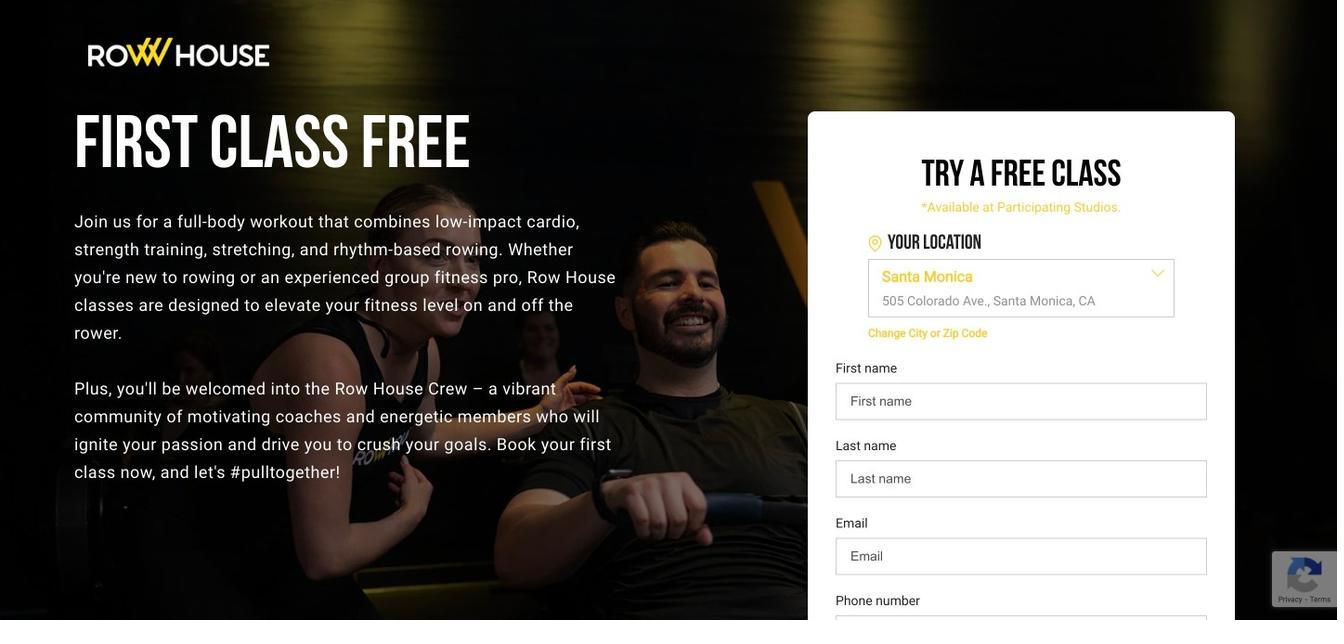 Task type: locate. For each thing, give the bounding box(es) containing it.
None field
[[869, 260, 1174, 317]]

None text field
[[869, 260, 1174, 317]]

Phone number telephone field
[[836, 616, 1207, 620]]

Last name text field
[[836, 461, 1207, 498]]



Task type: describe. For each thing, give the bounding box(es) containing it.
Email email field
[[836, 538, 1207, 575]]

logo image
[[88, 37, 269, 67]]

First name text field
[[836, 383, 1207, 420]]



